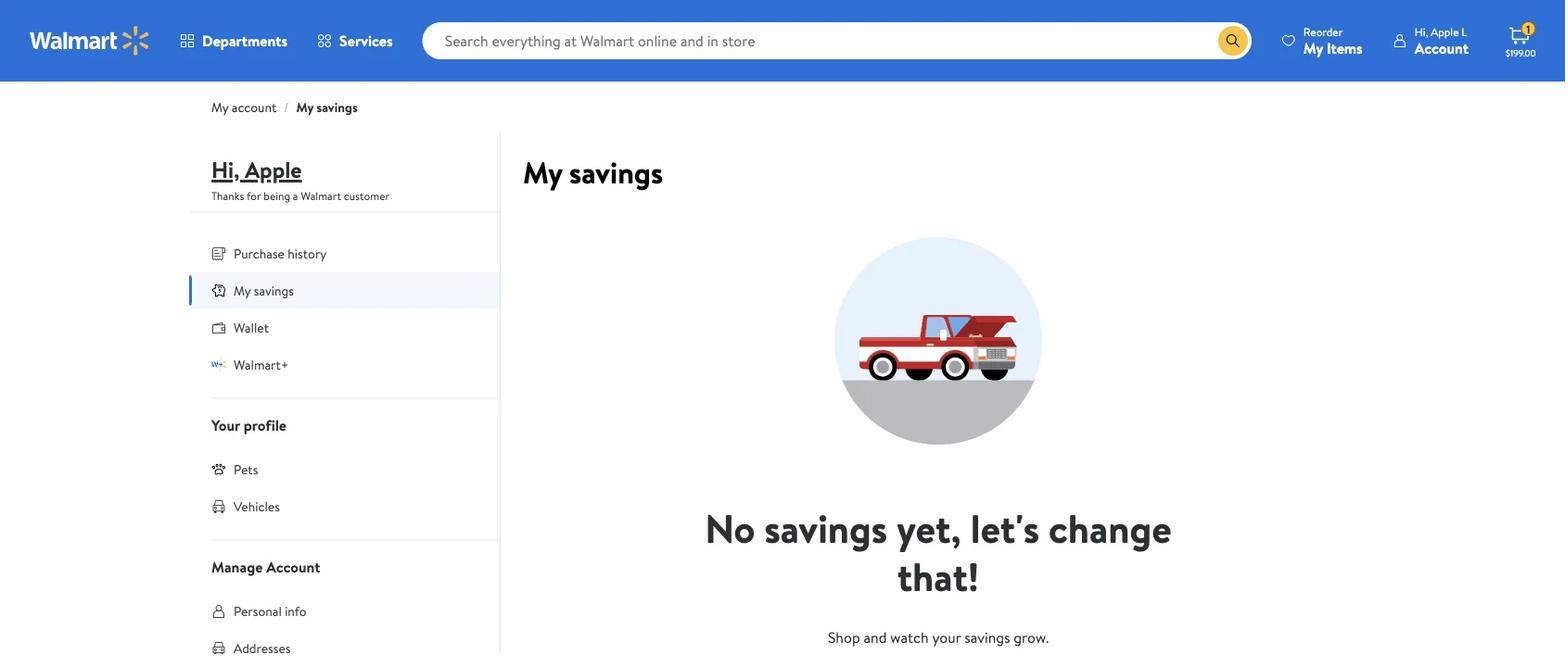 Task type: describe. For each thing, give the bounding box(es) containing it.
departments
[[202, 31, 288, 51]]

purchase
[[234, 244, 285, 263]]

personal
[[234, 603, 282, 621]]

shop
[[828, 628, 861, 648]]

1 vertical spatial account
[[266, 557, 321, 577]]

change
[[1049, 501, 1172, 556]]

pets link
[[189, 451, 500, 488]]

items
[[1327, 38, 1363, 58]]

that!
[[898, 550, 980, 604]]

walmart+ link
[[189, 346, 500, 384]]

walmart+
[[234, 356, 289, 374]]

yet,
[[897, 501, 962, 556]]

search icon image
[[1226, 33, 1241, 48]]

your
[[933, 628, 962, 648]]

let's
[[971, 501, 1040, 556]]

my account link
[[212, 98, 277, 116]]

and
[[864, 628, 887, 648]]

departments button
[[165, 19, 303, 63]]

walmart image
[[30, 26, 150, 56]]

no savings yet, let's change that!
[[705, 501, 1172, 604]]

savings inside 'no savings yet, let's change that!'
[[765, 501, 888, 556]]

wallet
[[234, 319, 269, 337]]

reorder
[[1304, 24, 1344, 39]]

services
[[340, 31, 393, 51]]

purchase history
[[234, 244, 327, 263]]

being
[[264, 188, 290, 204]]

no
[[705, 501, 756, 556]]

hi, for thanks for being a walmart customer
[[212, 154, 240, 186]]

my account / my savings
[[212, 98, 358, 116]]

manage account
[[212, 557, 321, 577]]

walmart
[[301, 188, 341, 204]]

for
[[247, 188, 261, 204]]

hi, apple link
[[212, 154, 302, 193]]

1
[[1527, 21, 1531, 37]]

services button
[[303, 19, 408, 63]]



Task type: locate. For each thing, give the bounding box(es) containing it.
1 horizontal spatial account
[[1415, 38, 1469, 58]]

account
[[1415, 38, 1469, 58], [266, 557, 321, 577]]

apple left the l
[[1432, 24, 1460, 39]]

account left the $199.00
[[1415, 38, 1469, 58]]

hi, apple l account
[[1415, 24, 1469, 58]]

Search search field
[[423, 22, 1252, 59]]

0 horizontal spatial apple
[[245, 154, 302, 186]]

1 vertical spatial my savings
[[234, 282, 294, 300]]

apple
[[1432, 24, 1460, 39], [245, 154, 302, 186]]

l
[[1462, 24, 1468, 39]]

1 icon image from the top
[[212, 283, 226, 298]]

hi, inside hi, apple thanks for being a walmart customer
[[212, 154, 240, 186]]

pets
[[234, 461, 258, 479]]

account
[[232, 98, 277, 116]]

my savings link down history
[[189, 272, 500, 309]]

0 horizontal spatial hi,
[[212, 154, 240, 186]]

my
[[1304, 38, 1324, 58], [212, 98, 229, 116], [296, 98, 314, 116], [523, 152, 563, 193], [234, 282, 251, 300]]

0 vertical spatial hi,
[[1415, 24, 1429, 39]]

history
[[288, 244, 327, 263]]

apple up being
[[245, 154, 302, 186]]

manage
[[212, 557, 263, 577]]

wallet link
[[189, 309, 500, 346]]

hi, up thanks
[[212, 154, 240, 186]]

apple for account
[[1432, 24, 1460, 39]]

icon image
[[212, 283, 226, 298], [212, 357, 226, 372], [212, 462, 226, 477]]

2 icon image from the top
[[212, 357, 226, 372]]

hi, inside hi, apple l account
[[1415, 24, 1429, 39]]

0 vertical spatial my savings link
[[296, 98, 358, 116]]

1 horizontal spatial hi,
[[1415, 24, 1429, 39]]

my savings link right / on the top left
[[296, 98, 358, 116]]

apple inside hi, apple thanks for being a walmart customer
[[245, 154, 302, 186]]

your profile
[[212, 415, 287, 436]]

icon image inside walmart+ link
[[212, 357, 226, 372]]

vehicles
[[234, 498, 280, 516]]

thanks
[[212, 188, 244, 204]]

customer
[[344, 188, 390, 204]]

your
[[212, 415, 240, 436]]

account up info
[[266, 557, 321, 577]]

info
[[285, 603, 307, 621]]

0 vertical spatial icon image
[[212, 283, 226, 298]]

icon image for my savings
[[212, 283, 226, 298]]

icon image inside pets link
[[212, 462, 226, 477]]

1 horizontal spatial apple
[[1432, 24, 1460, 39]]

1 vertical spatial my savings link
[[189, 272, 500, 309]]

0 horizontal spatial account
[[266, 557, 321, 577]]

hi, for account
[[1415, 24, 1429, 39]]

0 vertical spatial apple
[[1432, 24, 1460, 39]]

watch
[[891, 628, 929, 648]]

profile
[[244, 415, 287, 436]]

1 vertical spatial icon image
[[212, 357, 226, 372]]

hi, apple thanks for being a walmart customer
[[212, 154, 390, 204]]

0 vertical spatial account
[[1415, 38, 1469, 58]]

shop and watch your savings grow.
[[828, 628, 1049, 648]]

1 horizontal spatial my savings
[[523, 152, 663, 193]]

apple for for
[[245, 154, 302, 186]]

icon image inside my savings link
[[212, 283, 226, 298]]

icon image for pets
[[212, 462, 226, 477]]

/
[[284, 98, 289, 116]]

1 vertical spatial apple
[[245, 154, 302, 186]]

0 horizontal spatial my savings
[[234, 282, 294, 300]]

icon image for walmart+
[[212, 357, 226, 372]]

grow.
[[1014, 628, 1049, 648]]

Walmart Site-Wide search field
[[423, 22, 1252, 59]]

purchase history link
[[189, 235, 500, 272]]

hi, left the l
[[1415, 24, 1429, 39]]

1 vertical spatial hi,
[[212, 154, 240, 186]]

vehicles link
[[189, 488, 500, 526]]

my savings
[[523, 152, 663, 193], [234, 282, 294, 300]]

reorder my items
[[1304, 24, 1363, 58]]

hi,
[[1415, 24, 1429, 39], [212, 154, 240, 186]]

personal info link
[[189, 593, 500, 630]]

$199.00
[[1507, 46, 1537, 59]]

my savings link
[[296, 98, 358, 116], [189, 272, 500, 309]]

my inside reorder my items
[[1304, 38, 1324, 58]]

2 vertical spatial icon image
[[212, 462, 226, 477]]

a
[[293, 188, 298, 204]]

0 vertical spatial my savings
[[523, 152, 663, 193]]

savings
[[317, 98, 358, 116], [570, 152, 663, 193], [254, 282, 294, 300], [765, 501, 888, 556], [965, 628, 1011, 648]]

personal info
[[234, 603, 307, 621]]

apple inside hi, apple l account
[[1432, 24, 1460, 39]]

3 icon image from the top
[[212, 462, 226, 477]]



Task type: vqa. For each thing, say whether or not it's contained in the screenshot.
the bottom day
no



